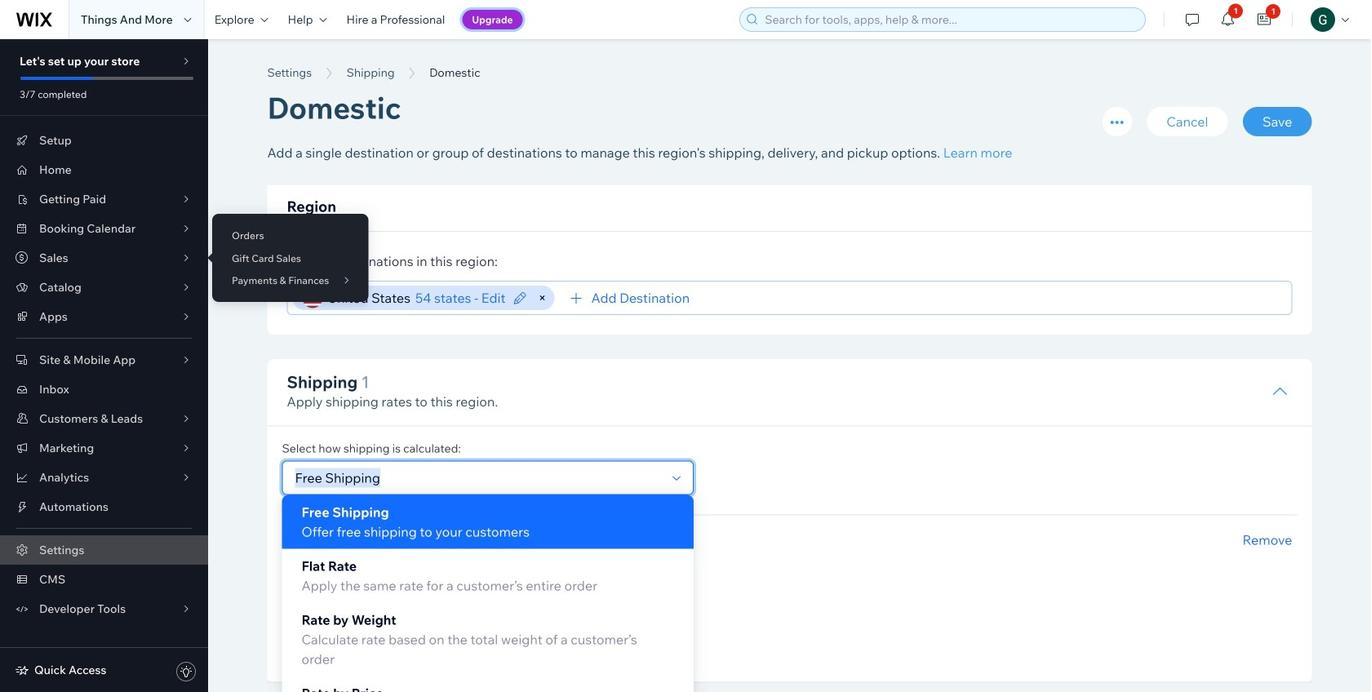Task type: describe. For each thing, give the bounding box(es) containing it.
sidebar element
[[0, 39, 208, 692]]

Search for tools, apps, help & more... field
[[760, 8, 1141, 31]]

0 field
[[550, 619, 668, 647]]



Task type: locate. For each thing, give the bounding box(es) containing it.
e.g., 3 - 5 business days field
[[293, 619, 506, 647]]

None field
[[695, 282, 1285, 314], [290, 462, 665, 494], [695, 282, 1285, 314], [290, 462, 665, 494]]

list box
[[282, 495, 694, 692]]

option
[[282, 495, 694, 549]]

e.g., Standard Shipping field
[[293, 551, 587, 578]]

arrow up outline image
[[1272, 383, 1289, 400]]



Task type: vqa. For each thing, say whether or not it's contained in the screenshot.
Hire at the left top of the page
no



